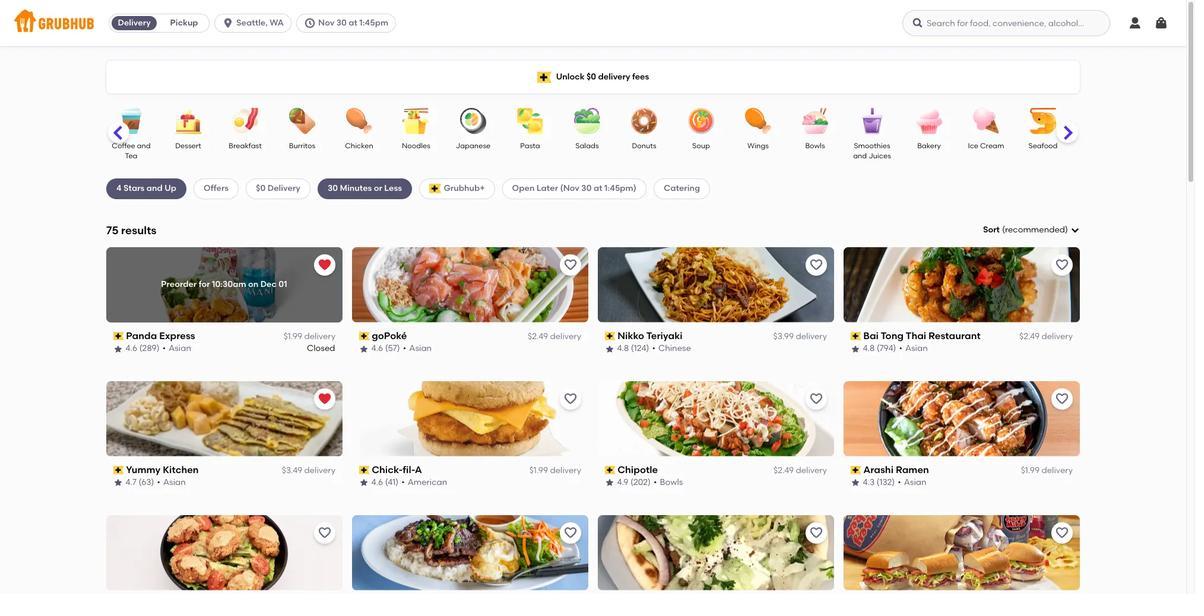 Task type: vqa. For each thing, say whether or not it's contained in the screenshot.
1600 pennsylvania avenue nw
no



Task type: locate. For each thing, give the bounding box(es) containing it.
4.6 down panda
[[126, 344, 138, 354]]

• down panda express
[[163, 344, 166, 354]]

0 horizontal spatial at
[[349, 18, 357, 28]]

american
[[408, 478, 448, 488]]

4.8
[[617, 344, 629, 354], [863, 344, 875, 354]]

grubhub plus flag logo image left unlock
[[537, 72, 551, 83]]

bakery image
[[908, 108, 950, 134]]

and for coffee and tea
[[137, 142, 151, 150]]

30 right nov
[[336, 18, 347, 28]]

1 horizontal spatial bowls
[[805, 142, 825, 150]]

delivery for bai tong thai restaurant
[[1042, 332, 1073, 342]]

$1.99 delivery for panda express
[[284, 332, 335, 342]]

(794)
[[877, 344, 896, 354]]

subscription pass image left nikko
[[605, 333, 616, 341]]

chick-fil-a logo image
[[352, 382, 588, 457]]

and down smoothies
[[853, 152, 867, 161]]

breakfast image
[[224, 108, 266, 134]]

1 vertical spatial and
[[853, 152, 867, 161]]

save this restaurant button for snack gyro logo
[[806, 523, 827, 544]]

at left 1:45pm
[[349, 18, 357, 28]]

delivery down burritos at left top
[[268, 184, 300, 194]]

star icon image left 4.7
[[113, 479, 123, 488]]

4.6 left (57)
[[372, 344, 383, 354]]

subscription pass image left chipotle at the bottom of the page
[[605, 467, 616, 475]]

pho vina burien logo image
[[352, 516, 588, 591]]

0 horizontal spatial bowls
[[660, 478, 683, 488]]

tea
[[125, 152, 137, 161]]

1 vertical spatial delivery
[[268, 184, 300, 194]]

star icon image for nikko teriyaki
[[605, 345, 615, 354]]

1 4.8 from the left
[[617, 344, 629, 354]]

2 4.8 from the left
[[863, 344, 875, 354]]

0 horizontal spatial grubhub plus flag logo image
[[429, 184, 441, 194]]

• asian down ramen
[[898, 478, 927, 488]]

• asian
[[163, 344, 192, 354], [403, 344, 432, 354], [899, 344, 928, 354], [157, 478, 186, 488], [898, 478, 927, 488]]

$2.49 delivery for bai tong thai restaurant
[[1019, 332, 1073, 342]]

1 horizontal spatial grubhub plus flag logo image
[[537, 72, 551, 83]]

30 minutes or less
[[328, 184, 402, 194]]

4.3 (132)
[[863, 478, 895, 488]]

jersey mike's logo image
[[844, 516, 1080, 591]]

1 vertical spatial at
[[594, 184, 602, 194]]

delivery button
[[109, 14, 159, 33]]

preorder
[[161, 280, 197, 290]]

(63)
[[139, 478, 154, 488]]

minutes
[[340, 184, 372, 194]]

catering
[[664, 184, 700, 194]]

subscription pass image for nikko teriyaki
[[605, 333, 616, 341]]

svg image
[[1154, 16, 1168, 30], [304, 17, 316, 29], [912, 17, 924, 29], [1071, 226, 1080, 235]]

1 horizontal spatial $1.99
[[529, 466, 548, 476]]

preorder for 10:30am on dec 01
[[161, 280, 287, 290]]

delivery inside delivery button
[[118, 18, 151, 28]]

donuts
[[632, 142, 656, 150]]

at
[[349, 18, 357, 28], [594, 184, 602, 194]]

svg image inside the nov 30 at 1:45pm button
[[304, 17, 316, 29]]

asian down thai
[[906, 344, 928, 354]]

restaurant
[[929, 331, 981, 342]]

• asian down thai
[[899, 344, 928, 354]]

2 horizontal spatial $2.49
[[1019, 332, 1040, 342]]

• for yummy kitchen
[[157, 478, 161, 488]]

asian
[[169, 344, 192, 354], [410, 344, 432, 354], [906, 344, 928, 354], [164, 478, 186, 488], [904, 478, 927, 488]]

svg image inside seattle, wa button
[[222, 17, 234, 29]]

seafood
[[1029, 142, 1058, 150]]

and left up
[[147, 184, 163, 194]]

nov 30 at 1:45pm
[[318, 18, 388, 28]]

grubhub plus flag logo image for unlock $0 delivery fees
[[537, 72, 551, 83]]

bowls image
[[794, 108, 836, 134]]

star icon image left '4.8 (124)'
[[605, 345, 615, 354]]

0 horizontal spatial $1.99 delivery
[[284, 332, 335, 342]]

save this restaurant image for snack gyro logo
[[809, 526, 824, 541]]

soup
[[692, 142, 710, 150]]

arashi ramen
[[864, 465, 929, 476]]

star icon image for arashi ramen
[[851, 479, 860, 488]]

subscription pass image left chick-
[[359, 467, 370, 475]]

None field
[[983, 224, 1080, 237]]

$2.49 for bai tong thai restaurant
[[1019, 332, 1040, 342]]

bowls right (202)
[[660, 478, 683, 488]]

• for bai tong thai restaurant
[[899, 344, 903, 354]]

• right the (63)
[[157, 478, 161, 488]]

delivery for chick-fil-a
[[550, 466, 581, 476]]

$2.49 delivery for gopoké
[[528, 332, 581, 342]]

chipotle logo image
[[598, 382, 834, 457]]

salads image
[[566, 108, 608, 134]]

delivery
[[598, 72, 630, 82], [304, 332, 335, 342], [550, 332, 581, 342], [796, 332, 827, 342], [1042, 332, 1073, 342], [304, 466, 335, 476], [550, 466, 581, 476], [796, 466, 827, 476], [1042, 466, 1073, 476]]

coffee and tea image
[[110, 108, 152, 134]]

• for gopoké
[[403, 344, 407, 354]]

wa
[[270, 18, 284, 28]]

0 horizontal spatial $1.99
[[284, 332, 302, 342]]

and up tea
[[137, 142, 151, 150]]

0 vertical spatial delivery
[[118, 18, 151, 28]]

subscription pass image
[[359, 333, 370, 341], [851, 333, 861, 341], [113, 467, 124, 475], [359, 467, 370, 475]]

0 vertical spatial bowls
[[805, 142, 825, 150]]

star icon image
[[113, 345, 123, 354], [359, 345, 369, 354], [605, 345, 615, 354], [851, 345, 860, 354], [113, 479, 123, 488], [359, 479, 369, 488], [605, 479, 615, 488], [851, 479, 860, 488]]

save this restaurant image for arashi ramen
[[1055, 392, 1069, 407]]

subscription pass image left arashi
[[851, 467, 861, 475]]

star icon image left 4.9
[[605, 479, 615, 488]]

asian down 'kitchen'
[[164, 478, 186, 488]]

4.8 down bai
[[863, 344, 875, 354]]

save this restaurant image
[[563, 258, 578, 272], [809, 258, 824, 272], [1055, 258, 1069, 272], [563, 392, 578, 407], [1055, 392, 1069, 407], [318, 526, 332, 541], [1055, 526, 1069, 541]]

bowls down bowls image
[[805, 142, 825, 150]]

0 vertical spatial saved restaurant button
[[314, 255, 335, 276]]

subscription pass image for arashi ramen
[[851, 467, 861, 475]]

ramen
[[896, 465, 929, 476]]

bakery
[[917, 142, 941, 150]]

open
[[512, 184, 535, 194]]

thai
[[906, 331, 927, 342]]

asian right (57)
[[410, 344, 432, 354]]

• right (794)
[[899, 344, 903, 354]]

save this restaurant button for "chipotle logo"
[[806, 389, 827, 410]]

and
[[137, 142, 151, 150], [853, 152, 867, 161], [147, 184, 163, 194]]

seattle, wa
[[236, 18, 284, 28]]

1 horizontal spatial $2.49 delivery
[[774, 466, 827, 476]]

save this restaurant button
[[560, 255, 581, 276], [806, 255, 827, 276], [1052, 255, 1073, 276], [560, 389, 581, 410], [806, 389, 827, 410], [1052, 389, 1073, 410], [314, 523, 335, 544], [560, 523, 581, 544], [806, 523, 827, 544], [1052, 523, 1073, 544]]

subscription pass image left yummy
[[113, 467, 124, 475]]

(202)
[[631, 478, 651, 488]]

save this restaurant button for chick-fil-a logo
[[560, 389, 581, 410]]

0 vertical spatial grubhub plus flag logo image
[[537, 72, 551, 83]]

burritos image
[[281, 108, 323, 134]]

4.7 (63)
[[126, 478, 154, 488]]

0 horizontal spatial delivery
[[118, 18, 151, 28]]

star icon image left 4.6 (41)
[[359, 479, 369, 488]]

4.3
[[863, 478, 875, 488]]

$0 right offers
[[256, 184, 266, 194]]

star icon image for gopoké
[[359, 345, 369, 354]]

subscription pass image for chick-fil-a
[[359, 467, 370, 475]]

4.6 for gopoké
[[372, 344, 383, 354]]

arashi ramen logo image
[[844, 382, 1080, 457]]

$0 delivery
[[256, 184, 300, 194]]

0 horizontal spatial 4.8
[[617, 344, 629, 354]]

1 horizontal spatial 4.8
[[863, 344, 875, 354]]

$1.99 delivery
[[284, 332, 335, 342], [529, 466, 581, 476], [1021, 466, 1073, 476]]

• asian down yummy kitchen
[[157, 478, 186, 488]]

soup image
[[680, 108, 722, 134]]

subscription pass image left gopoké
[[359, 333, 370, 341]]

4.9
[[617, 478, 629, 488]]

bai tong thai restaurant logo image
[[844, 247, 1080, 323]]

$0
[[587, 72, 596, 82], [256, 184, 266, 194]]

$2.49
[[528, 332, 548, 342], [1019, 332, 1040, 342], [774, 466, 794, 476]]

1 horizontal spatial $1.99 delivery
[[529, 466, 581, 476]]

star icon image for yummy kitchen
[[113, 479, 123, 488]]

noodles image
[[395, 108, 437, 134]]

• asian right (57)
[[403, 344, 432, 354]]

and inside smoothies and juices
[[853, 152, 867, 161]]

delivery for gopoké
[[550, 332, 581, 342]]

subscription pass image left panda
[[113, 333, 124, 341]]

0 vertical spatial and
[[137, 142, 151, 150]]

• down arashi ramen
[[898, 478, 901, 488]]

grubhub plus flag logo image
[[537, 72, 551, 83], [429, 184, 441, 194]]

juices
[[869, 152, 891, 161]]

$3.99
[[773, 332, 794, 342]]

salads
[[576, 142, 599, 150]]

01
[[279, 280, 287, 290]]

1 vertical spatial grubhub plus flag logo image
[[429, 184, 441, 194]]

0 vertical spatial $0
[[587, 72, 596, 82]]

• bowls
[[654, 478, 683, 488]]

2 horizontal spatial $1.99 delivery
[[1021, 466, 1073, 476]]

teriyaki
[[647, 331, 683, 342]]

4.7
[[126, 478, 137, 488]]

svg image
[[1128, 16, 1142, 30], [222, 17, 234, 29]]

delivery left pickup
[[118, 18, 151, 28]]

• down nikko teriyaki
[[652, 344, 656, 354]]

star icon image left 4.3 at the right bottom of page
[[851, 479, 860, 488]]

burritos
[[289, 142, 315, 150]]

steak image
[[1079, 108, 1121, 134]]

save this restaurant image
[[809, 392, 824, 407], [563, 526, 578, 541], [809, 526, 824, 541]]

4.6 left (41)
[[372, 478, 383, 488]]

tong
[[881, 331, 904, 342]]

• right (41)
[[402, 478, 405, 488]]

breakfast
[[229, 142, 262, 150]]

bowls
[[805, 142, 825, 150], [660, 478, 683, 488]]

save this restaurant button for kizuki ramen & izakaya logo
[[314, 523, 335, 544]]

yummy
[[126, 465, 161, 476]]

30
[[336, 18, 347, 28], [328, 184, 338, 194], [581, 184, 592, 194]]

and inside coffee and tea
[[137, 142, 151, 150]]

noodles
[[402, 142, 430, 150]]

1 vertical spatial saved restaurant button
[[314, 389, 335, 410]]

nov 30 at 1:45pm button
[[296, 14, 401, 33]]

0 horizontal spatial $2.49
[[528, 332, 548, 342]]

(57)
[[385, 344, 400, 354]]

0 vertical spatial at
[[349, 18, 357, 28]]

nikko teriyaki logo image
[[598, 247, 834, 323]]

•
[[163, 344, 166, 354], [403, 344, 407, 354], [652, 344, 656, 354], [899, 344, 903, 354], [157, 478, 161, 488], [402, 478, 405, 488], [654, 478, 657, 488], [898, 478, 901, 488]]

subscription pass image
[[113, 333, 124, 341], [605, 333, 616, 341], [605, 467, 616, 475], [851, 467, 861, 475]]

at left 1:45pm) at the right of page
[[594, 184, 602, 194]]

$1.99 for chick-fil-a
[[529, 466, 548, 476]]

• right (57)
[[403, 344, 407, 354]]

star icon image left 4.6 (57)
[[359, 345, 369, 354]]

(41)
[[385, 478, 399, 488]]

0 horizontal spatial $2.49 delivery
[[528, 332, 581, 342]]

subscription pass image for panda express
[[113, 333, 124, 341]]

subscription pass image for bai tong thai restaurant
[[851, 333, 861, 341]]

subscription pass image left bai
[[851, 333, 861, 341]]

0 horizontal spatial svg image
[[222, 17, 234, 29]]

at inside button
[[349, 18, 357, 28]]

star icon image left 4.8 (794)
[[851, 345, 860, 354]]

save this restaurant image for "chipotle logo"
[[809, 392, 824, 407]]

delivery
[[118, 18, 151, 28], [268, 184, 300, 194]]

• right (202)
[[654, 478, 657, 488]]

$0 right unlock
[[587, 72, 596, 82]]

4.8 down nikko
[[617, 344, 629, 354]]

kitchen
[[163, 465, 199, 476]]

star icon image for chick-fil-a
[[359, 479, 369, 488]]

pasta
[[520, 142, 540, 150]]

fil-
[[403, 465, 415, 476]]

• for chick-fil-a
[[402, 478, 405, 488]]

save this restaurant image for the pho vina burien logo
[[563, 526, 578, 541]]

asian down ramen
[[904, 478, 927, 488]]

1 horizontal spatial $2.49
[[774, 466, 794, 476]]

10:30am
[[212, 280, 247, 290]]

1 saved restaurant button from the top
[[314, 255, 335, 276]]

4.8 (124)
[[617, 344, 650, 354]]

open later (nov 30 at 1:45pm)
[[512, 184, 636, 194]]

2 saved restaurant button from the top
[[314, 389, 335, 410]]

2 horizontal spatial $2.49 delivery
[[1019, 332, 1073, 342]]

pasta image
[[509, 108, 551, 134]]

1 horizontal spatial $0
[[587, 72, 596, 82]]

grubhub+
[[444, 184, 485, 194]]

grubhub plus flag logo image left grubhub+
[[429, 184, 441, 194]]

1 horizontal spatial svg image
[[1128, 16, 1142, 30]]

4 stars and up
[[116, 184, 176, 194]]

1 vertical spatial $0
[[256, 184, 266, 194]]

save this restaurant button for bai tong thai restaurant logo
[[1052, 255, 1073, 276]]

2 horizontal spatial $1.99
[[1021, 466, 1040, 476]]

star icon image left 4.6 (289)
[[113, 345, 123, 354]]

(132)
[[877, 478, 895, 488]]

chinese
[[659, 344, 691, 354]]

or
[[374, 184, 382, 194]]

japanese image
[[452, 108, 494, 134]]

subscription pass image for chipotle
[[605, 467, 616, 475]]

save this restaurant button for the pho vina burien logo
[[560, 523, 581, 544]]

saved restaurant image
[[318, 258, 332, 272]]



Task type: describe. For each thing, give the bounding box(es) containing it.
save this restaurant image for chick-fil-a
[[563, 392, 578, 407]]

$2.49 for chipotle
[[774, 466, 794, 476]]

30 left "minutes"
[[328, 184, 338, 194]]

dessert image
[[167, 108, 209, 134]]

main navigation navigation
[[0, 0, 1186, 46]]

• asian for arashi
[[898, 478, 927, 488]]

nikko
[[618, 331, 645, 342]]

seattle, wa button
[[214, 14, 296, 33]]

save this restaurant button for nikko teriyaki logo
[[806, 255, 827, 276]]

• chinese
[[652, 344, 691, 354]]

$1.99 for panda express
[[284, 332, 302, 342]]

1 horizontal spatial delivery
[[268, 184, 300, 194]]

results
[[121, 224, 156, 237]]

• for arashi ramen
[[898, 478, 901, 488]]

chipotle
[[618, 465, 658, 476]]

• for nikko teriyaki
[[652, 344, 656, 354]]

bai
[[864, 331, 879, 342]]

1:45pm)
[[604, 184, 636, 194]]

$3.49
[[282, 466, 302, 476]]

subscription pass image for yummy kitchen
[[113, 467, 124, 475]]

asian for arashi
[[904, 478, 927, 488]]

30 inside button
[[336, 18, 347, 28]]

arashi
[[864, 465, 894, 476]]

saved restaurant button for yummy kitchen
[[314, 389, 335, 410]]

save this restaurant button for jersey mike's logo
[[1052, 523, 1073, 544]]

seattle,
[[236, 18, 268, 28]]

sort ( recommended )
[[983, 225, 1068, 235]]

$3.49 delivery
[[282, 466, 335, 476]]

cream
[[980, 142, 1004, 150]]

$1.99 delivery for chick-fil-a
[[529, 466, 581, 476]]

delivery for yummy kitchen
[[304, 466, 335, 476]]

30 right "(nov"
[[581, 184, 592, 194]]

fees
[[632, 72, 649, 82]]

2 vertical spatial and
[[147, 184, 163, 194]]

dec
[[261, 280, 277, 290]]

4.6 (41)
[[372, 478, 399, 488]]

recommended
[[1005, 225, 1065, 235]]

for
[[199, 280, 210, 290]]

save this restaurant image for nikko teriyaki
[[809, 258, 824, 272]]

unlock
[[556, 72, 585, 82]]

ice cream image
[[965, 108, 1007, 134]]

up
[[165, 184, 176, 194]]

chicken
[[345, 142, 373, 150]]

star icon image for bai tong thai restaurant
[[851, 345, 860, 354]]

donuts image
[[623, 108, 665, 134]]

chicken image
[[338, 108, 380, 134]]

subscription pass image for gopoké
[[359, 333, 370, 341]]

save this restaurant button for gopoké logo
[[560, 255, 581, 276]]

1 horizontal spatial at
[[594, 184, 602, 194]]

on
[[248, 280, 259, 290]]

yummy kitchen
[[126, 465, 199, 476]]

yummy kitchen logo image
[[106, 382, 343, 457]]

stars
[[124, 184, 145, 194]]

4.6 (289)
[[126, 344, 160, 354]]

asian for bai
[[906, 344, 928, 354]]

japanese
[[456, 142, 491, 150]]

• asian down express
[[163, 344, 192, 354]]

grubhub plus flag logo image for grubhub+
[[429, 184, 441, 194]]

wings image
[[737, 108, 779, 134]]

saved restaurant image
[[318, 392, 332, 407]]

chick-
[[372, 465, 403, 476]]

1 vertical spatial bowls
[[660, 478, 683, 488]]

bai tong thai restaurant
[[864, 331, 981, 342]]

)
[[1065, 225, 1068, 235]]

$1.99 delivery for arashi ramen
[[1021, 466, 1073, 476]]

save this restaurant button for arashi ramen logo
[[1052, 389, 1073, 410]]

smoothies and juices image
[[851, 108, 893, 134]]

sort
[[983, 225, 1000, 235]]

a
[[415, 465, 422, 476]]

75 results
[[106, 224, 156, 237]]

(289)
[[140, 344, 160, 354]]

dessert
[[175, 142, 201, 150]]

kizuki ramen & izakaya logo image
[[106, 516, 343, 591]]

none field containing sort
[[983, 224, 1080, 237]]

4.8 (794)
[[863, 344, 896, 354]]

delivery for nikko teriyaki
[[796, 332, 827, 342]]

offers
[[204, 184, 229, 194]]

• for chipotle
[[654, 478, 657, 488]]

4.6 for chick-fil-a
[[372, 478, 383, 488]]

(nov
[[560, 184, 579, 194]]

$3.99 delivery
[[773, 332, 827, 342]]

later
[[537, 184, 558, 194]]

smoothies
[[854, 142, 890, 150]]

snack gyro logo image
[[598, 516, 834, 591]]

save this restaurant image for gopoké
[[563, 258, 578, 272]]

• asian for yummy
[[157, 478, 186, 488]]

ice
[[968, 142, 979, 150]]

unlock $0 delivery fees
[[556, 72, 649, 82]]

nikko teriyaki
[[618, 331, 683, 342]]

(124)
[[631, 344, 650, 354]]

delivery for panda express
[[304, 332, 335, 342]]

pickup button
[[159, 14, 209, 33]]

4.8 for bai tong thai restaurant
[[863, 344, 875, 354]]

$2.49 delivery for chipotle
[[774, 466, 827, 476]]

4
[[116, 184, 122, 194]]

asian for yummy
[[164, 478, 186, 488]]

save this restaurant image for bai tong thai restaurant
[[1055, 258, 1069, 272]]

• american
[[402, 478, 448, 488]]

(
[[1002, 225, 1005, 235]]

panda express
[[126, 331, 195, 342]]

saved restaurant button for panda express
[[314, 255, 335, 276]]

wings
[[748, 142, 769, 150]]

0 horizontal spatial $0
[[256, 184, 266, 194]]

$1.99 for arashi ramen
[[1021, 466, 1040, 476]]

Search for food, convenience, alcohol... search field
[[902, 10, 1110, 36]]

4.6 (57)
[[372, 344, 400, 354]]

1:45pm
[[359, 18, 388, 28]]

coffee and tea
[[112, 142, 151, 161]]

star icon image for chipotle
[[605, 479, 615, 488]]

and for smoothies and juices
[[853, 152, 867, 161]]

less
[[384, 184, 402, 194]]

ice cream
[[968, 142, 1004, 150]]

express
[[160, 331, 195, 342]]

4.9 (202)
[[617, 478, 651, 488]]

closed
[[307, 344, 335, 354]]

delivery for chipotle
[[796, 466, 827, 476]]

pickup
[[170, 18, 198, 28]]

chick-fil-a
[[372, 465, 422, 476]]

smoothies and juices
[[853, 142, 891, 161]]

4.8 for nikko teriyaki
[[617, 344, 629, 354]]

coffee
[[112, 142, 135, 150]]

75
[[106, 224, 119, 237]]

gopoké logo image
[[352, 247, 588, 323]]

• asian for bai
[[899, 344, 928, 354]]

delivery for arashi ramen
[[1042, 466, 1073, 476]]

asian down express
[[169, 344, 192, 354]]

seafood image
[[1022, 108, 1064, 134]]

$2.49 for gopoké
[[528, 332, 548, 342]]



